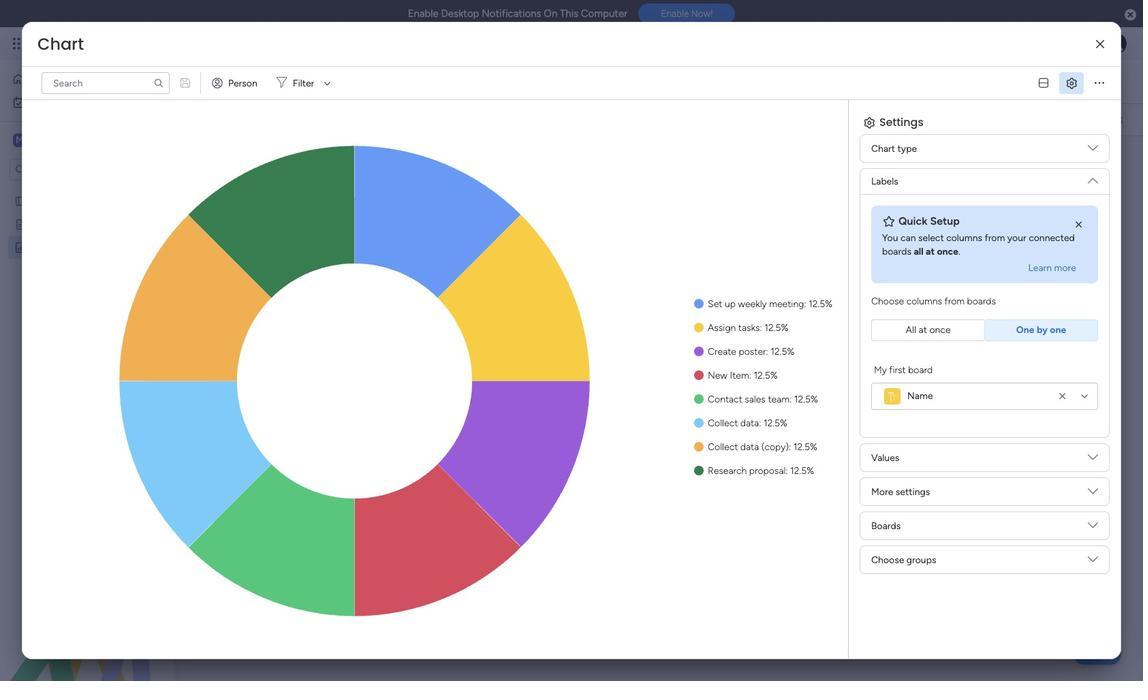 Task type: vqa. For each thing, say whether or not it's contained in the screenshot.
0
no



Task type: locate. For each thing, give the bounding box(es) containing it.
kendall parks image
[[1106, 33, 1127, 55]]

boards down you
[[883, 246, 912, 258]]

board inside 'list box'
[[67, 195, 92, 207]]

enable now! button
[[639, 4, 736, 24]]

dashboard
[[257, 66, 376, 97], [54, 241, 100, 253]]

board up notes
[[67, 195, 92, 207]]

1 vertical spatial board
[[909, 365, 933, 376]]

: down 'assign tasks : 12.5%'
[[767, 346, 769, 358]]

collect for collect data
[[708, 418, 738, 429]]

0 vertical spatial once
[[938, 246, 959, 258]]

search image
[[153, 78, 164, 89]]

1 horizontal spatial my first board
[[875, 365, 933, 376]]

lottie animation element
[[0, 544, 174, 682]]

2 vertical spatial my
[[875, 365, 887, 376]]

1 vertical spatial data
[[741, 442, 759, 453]]

tasks
[[739, 322, 760, 334]]

share button
[[1033, 70, 1089, 92]]

dapulse dropdown down arrow image for labels
[[1089, 170, 1099, 186]]

0 horizontal spatial first
[[47, 195, 64, 207]]

enable desktop notifications on this computer
[[408, 7, 628, 20]]

enable inside button
[[661, 8, 689, 19]]

one by one button
[[985, 320, 1099, 342]]

values
[[872, 452, 900, 464]]

my inside option
[[31, 96, 44, 108]]

2 horizontal spatial new
[[708, 370, 728, 382]]

my down all at once button
[[875, 365, 887, 376]]

0 vertical spatial data
[[741, 418, 759, 429]]

choose up all at once button
[[872, 296, 905, 307]]

New Dashboard field
[[202, 66, 380, 97]]

dapulse dropdown down arrow image for values
[[1089, 453, 1099, 468]]

None search field
[[42, 72, 170, 94]]

dashboard inside banner
[[257, 66, 376, 97]]

1 vertical spatial new
[[32, 241, 52, 253]]

0 vertical spatial new dashboard
[[205, 66, 376, 97]]

0 vertical spatial at
[[926, 246, 935, 258]]

research proposal : 12.5%
[[708, 466, 815, 477]]

create
[[708, 346, 737, 358]]

: down weekly on the top
[[760, 322, 763, 334]]

1 choose from the top
[[872, 296, 905, 307]]

first
[[47, 195, 64, 207], [890, 365, 906, 376]]

once for all at once
[[930, 324, 951, 336]]

1 data from the top
[[741, 418, 759, 429]]

columns up .
[[947, 232, 983, 244]]

0 vertical spatial my first board
[[32, 195, 92, 207]]

dapulse dropdown down arrow image
[[1089, 143, 1099, 158], [1089, 170, 1099, 186], [1089, 453, 1099, 468], [1089, 555, 1099, 570]]

create poster : 12.5%
[[708, 346, 795, 358]]

notifications
[[482, 7, 542, 20]]

at inside all at once button
[[919, 324, 928, 336]]

option
[[0, 188, 174, 191]]

.
[[959, 246, 961, 258]]

research
[[708, 466, 747, 477]]

at inside the quick setup alert
[[926, 246, 935, 258]]

dapulse dropdown down arrow image for more settings
[[1089, 487, 1099, 502]]

12.5%
[[809, 299, 833, 310], [765, 322, 789, 334], [771, 346, 795, 358], [754, 370, 778, 382], [795, 394, 818, 406], [764, 418, 788, 429], [794, 442, 818, 453], [791, 466, 815, 477]]

0 vertical spatial choose
[[872, 296, 905, 307]]

one
[[1017, 324, 1035, 336]]

0 vertical spatial collect
[[708, 418, 738, 429]]

board up the name
[[909, 365, 933, 376]]

my
[[31, 96, 44, 108], [32, 195, 45, 207], [875, 365, 887, 376]]

columns
[[947, 232, 983, 244], [907, 296, 943, 307]]

1 vertical spatial new dashboard
[[32, 241, 100, 253]]

3 dapulse dropdown down arrow image from the top
[[1089, 453, 1099, 468]]

home option
[[8, 68, 166, 90]]

at right all
[[919, 324, 928, 336]]

1 collect from the top
[[708, 418, 738, 429]]

close image
[[1073, 218, 1087, 232]]

2 public board image from the top
[[14, 217, 27, 230]]

12.5% down set up weekly meeting : 12.5%
[[765, 322, 789, 334]]

0 horizontal spatial new
[[32, 241, 52, 253]]

2 dapulse dropdown down arrow image from the top
[[1089, 170, 1099, 186]]

enable left now! at the top right of page
[[661, 8, 689, 19]]

home link
[[8, 68, 166, 90]]

public board image
[[14, 194, 27, 207], [14, 217, 27, 230]]

12.5% right meeting
[[809, 299, 833, 310]]

my inside heading
[[875, 365, 887, 376]]

0 vertical spatial boards
[[883, 246, 912, 258]]

this
[[560, 7, 579, 20]]

2 collect from the top
[[708, 442, 738, 453]]

1 horizontal spatial chart field
[[209, 153, 251, 170]]

first up meeting
[[47, 195, 64, 207]]

:
[[805, 299, 807, 310], [760, 322, 763, 334], [767, 346, 769, 358], [750, 370, 752, 382], [790, 394, 792, 406], [759, 418, 762, 429], [789, 442, 792, 453], [786, 466, 788, 477]]

once right all
[[930, 324, 951, 336]]

0 vertical spatial new
[[205, 66, 251, 97]]

main workspace
[[31, 134, 112, 147]]

once down select
[[938, 246, 959, 258]]

collect
[[708, 418, 738, 429], [708, 442, 738, 453]]

enable
[[408, 7, 439, 20], [661, 8, 689, 19]]

0 vertical spatial my
[[31, 96, 44, 108]]

my up meeting
[[32, 195, 45, 207]]

1 horizontal spatial first
[[890, 365, 906, 376]]

2 data from the top
[[741, 442, 759, 453]]

Filter dashboard by text search field
[[42, 72, 170, 94]]

first inside my first board heading
[[890, 365, 906, 376]]

0 horizontal spatial dashboard
[[54, 241, 100, 253]]

my first board up 'meeting notes'
[[32, 195, 92, 207]]

m
[[16, 134, 24, 146]]

1 vertical spatial first
[[890, 365, 906, 376]]

0 vertical spatial from
[[985, 232, 1006, 244]]

choose
[[872, 296, 905, 307], [872, 555, 905, 566]]

main
[[31, 134, 55, 147]]

2 dapulse dropdown down arrow image from the top
[[1089, 521, 1099, 536]]

setup
[[931, 215, 960, 228]]

collect data : 12.5%
[[708, 418, 788, 429]]

1 horizontal spatial new
[[205, 66, 251, 97]]

data for (copy)
[[741, 442, 759, 453]]

sales
[[745, 394, 766, 406]]

list box containing my first board
[[0, 186, 174, 443]]

1 vertical spatial my first board
[[875, 365, 933, 376]]

12.5% right (copy)
[[794, 442, 818, 453]]

columns up the all at once at the right of the page
[[907, 296, 943, 307]]

0 vertical spatial dashboard
[[257, 66, 376, 97]]

1 horizontal spatial chart
[[213, 153, 248, 170]]

0 horizontal spatial enable
[[408, 7, 439, 20]]

collect up research
[[708, 442, 738, 453]]

1 horizontal spatial enable
[[661, 8, 689, 19]]

1 vertical spatial from
[[945, 296, 965, 307]]

4 dapulse dropdown down arrow image from the top
[[1089, 555, 1099, 570]]

: up the collect data (copy) : 12.5%
[[759, 418, 762, 429]]

Chart field
[[34, 33, 87, 55], [209, 153, 251, 170]]

chart
[[37, 33, 84, 55], [872, 143, 896, 154], [213, 153, 248, 170]]

dapulse dropdown down arrow image for boards
[[1089, 521, 1099, 536]]

at for all
[[926, 246, 935, 258]]

name
[[908, 391, 934, 402]]

1 horizontal spatial new dashboard
[[205, 66, 376, 97]]

1 vertical spatial public board image
[[14, 217, 27, 230]]

person button
[[207, 72, 266, 94]]

once inside the quick setup alert
[[938, 246, 959, 258]]

labels
[[872, 176, 899, 187]]

at right "all"
[[926, 246, 935, 258]]

data down collect data : 12.5%
[[741, 442, 759, 453]]

add to favorites image
[[387, 75, 401, 88]]

1 horizontal spatial dashboard
[[257, 66, 376, 97]]

choose left groups
[[872, 555, 905, 566]]

1 vertical spatial boards
[[968, 296, 997, 307]]

help button
[[1074, 643, 1122, 665]]

1 public board image from the top
[[14, 194, 27, 207]]

first inside 'list box'
[[47, 195, 64, 207]]

boards inside you can select columns from your connected boards
[[883, 246, 912, 258]]

on
[[544, 7, 558, 20]]

from
[[985, 232, 1006, 244], [945, 296, 965, 307]]

set
[[708, 299, 723, 310]]

1 horizontal spatial columns
[[947, 232, 983, 244]]

(copy)
[[762, 442, 789, 453]]

chart for chart field to the left
[[37, 33, 84, 55]]

board
[[67, 195, 92, 207], [909, 365, 933, 376]]

all at once button
[[872, 320, 985, 342]]

new dashboard
[[205, 66, 376, 97], [32, 241, 100, 253]]

choose for choose groups
[[872, 555, 905, 566]]

chart inside field
[[213, 153, 248, 170]]

one by one
[[1017, 324, 1067, 336]]

my first board inside group
[[875, 365, 933, 376]]

data for :
[[741, 418, 759, 429]]

1 dapulse dropdown down arrow image from the top
[[1089, 487, 1099, 502]]

at
[[926, 246, 935, 258], [919, 324, 928, 336]]

new item : 12.5%
[[708, 370, 778, 382]]

chart for bottom chart field
[[213, 153, 248, 170]]

2 choose from the top
[[872, 555, 905, 566]]

12.5% up contact sales team : 12.5% on the bottom of the page
[[754, 370, 778, 382]]

1 vertical spatial once
[[930, 324, 951, 336]]

0 horizontal spatial boards
[[883, 246, 912, 258]]

1 dapulse dropdown down arrow image from the top
[[1089, 143, 1099, 158]]

learn
[[1029, 262, 1053, 274]]

0 vertical spatial chart field
[[34, 33, 87, 55]]

dapulse dropdown down arrow image
[[1089, 487, 1099, 502], [1089, 521, 1099, 536]]

first down all
[[890, 365, 906, 376]]

1 vertical spatial columns
[[907, 296, 943, 307]]

item
[[730, 370, 750, 382]]

my first board up the name
[[875, 365, 933, 376]]

groups
[[907, 555, 937, 566]]

0 horizontal spatial chart field
[[34, 33, 87, 55]]

: down create poster : 12.5% at bottom right
[[750, 370, 752, 382]]

1 vertical spatial dapulse dropdown down arrow image
[[1089, 521, 1099, 536]]

my left the work
[[31, 96, 44, 108]]

type
[[898, 143, 918, 154]]

public board image for meeting notes
[[14, 217, 27, 230]]

0 horizontal spatial columns
[[907, 296, 943, 307]]

data
[[741, 418, 759, 429], [741, 442, 759, 453]]

0 vertical spatial first
[[47, 195, 64, 207]]

0 horizontal spatial board
[[67, 195, 92, 207]]

0 vertical spatial public board image
[[14, 194, 27, 207]]

Search in workspace field
[[29, 162, 114, 178]]

0 vertical spatial dapulse dropdown down arrow image
[[1089, 487, 1099, 502]]

contact sales team : 12.5%
[[708, 394, 818, 406]]

boards
[[872, 520, 901, 532]]

boards down you can select columns from your connected boards
[[968, 296, 997, 307]]

my first board
[[32, 195, 92, 207], [875, 365, 933, 376]]

1 horizontal spatial from
[[985, 232, 1006, 244]]

person
[[228, 77, 258, 89]]

list box
[[0, 186, 174, 443]]

meeting
[[770, 299, 805, 310]]

all at once .
[[914, 246, 961, 258]]

0 horizontal spatial new dashboard
[[32, 241, 100, 253]]

choose columns from boards
[[872, 296, 997, 307]]

12.5% right the team at the right of page
[[795, 394, 818, 406]]

1 horizontal spatial boards
[[968, 296, 997, 307]]

: right sales
[[790, 394, 792, 406]]

from up the all at once at the right of the page
[[945, 296, 965, 307]]

choose for choose columns from boards
[[872, 296, 905, 307]]

settings image
[[1111, 113, 1125, 127]]

1 vertical spatial at
[[919, 324, 928, 336]]

boards
[[883, 246, 912, 258], [968, 296, 997, 307]]

by
[[1037, 324, 1048, 336]]

data down sales
[[741, 418, 759, 429]]

from left your
[[985, 232, 1006, 244]]

1 vertical spatial collect
[[708, 442, 738, 453]]

connected
[[1029, 232, 1075, 244]]

new dashboard inside banner
[[205, 66, 376, 97]]

once inside button
[[930, 324, 951, 336]]

home
[[30, 73, 56, 85]]

1 vertical spatial choose
[[872, 555, 905, 566]]

0 vertical spatial columns
[[947, 232, 983, 244]]

: right weekly on the top
[[805, 299, 807, 310]]

enable left "desktop"
[[408, 7, 439, 20]]

select product image
[[12, 37, 26, 50]]

quick setup alert
[[872, 206, 1099, 284]]

new inside 'list box'
[[32, 241, 52, 253]]

from inside you can select columns from your connected boards
[[985, 232, 1006, 244]]

1 vertical spatial my
[[32, 195, 45, 207]]

12.5% up (copy)
[[764, 418, 788, 429]]

0 horizontal spatial chart
[[37, 33, 84, 55]]

0 vertical spatial board
[[67, 195, 92, 207]]

my work link
[[8, 91, 166, 113]]

collect down contact
[[708, 418, 738, 429]]

poster
[[739, 346, 767, 358]]

1 horizontal spatial board
[[909, 365, 933, 376]]

you can select columns from your connected boards
[[883, 232, 1075, 258]]



Task type: describe. For each thing, give the bounding box(es) containing it.
0 horizontal spatial from
[[945, 296, 965, 307]]

dapulse dropdown down arrow image for choose groups
[[1089, 555, 1099, 570]]

proposal
[[750, 466, 786, 477]]

1 vertical spatial dashboard
[[54, 241, 100, 253]]

settings
[[896, 486, 931, 498]]

quick setup
[[899, 215, 960, 228]]

dapulse dropdown down arrow image for chart type
[[1089, 143, 1099, 158]]

workspace
[[58, 134, 112, 147]]

12.5% right the poster
[[771, 346, 795, 358]]

columns inside you can select columns from your connected boards
[[947, 232, 983, 244]]

select
[[919, 232, 945, 244]]

more
[[872, 486, 894, 498]]

chart type
[[872, 143, 918, 154]]

arrow down image
[[319, 75, 336, 91]]

dapulse close image
[[1125, 8, 1137, 22]]

assign tasks : 12.5%
[[708, 322, 789, 334]]

dapulse x slim image
[[1097, 39, 1105, 49]]

public board image for my first board
[[14, 194, 27, 207]]

enable now!
[[661, 8, 713, 19]]

view
[[611, 76, 632, 87]]

more dots image
[[1095, 78, 1105, 88]]

quick
[[899, 215, 928, 228]]

collect for collect data (copy)
[[708, 442, 738, 453]]

one
[[1051, 324, 1067, 336]]

work
[[47, 96, 68, 108]]

1 vertical spatial chart field
[[209, 153, 251, 170]]

set up weekly meeting : 12.5%
[[708, 299, 833, 310]]

new inside banner
[[205, 66, 251, 97]]

team
[[768, 394, 790, 406]]

share
[[1059, 75, 1083, 87]]

can
[[901, 232, 916, 244]]

learn more
[[1029, 262, 1077, 274]]

Filter dashboard by text search field
[[407, 109, 535, 131]]

2 horizontal spatial chart
[[872, 143, 896, 154]]

: up the research proposal : 12.5%
[[789, 442, 792, 453]]

collect data (copy) : 12.5%
[[708, 442, 818, 453]]

my first board heading
[[875, 363, 933, 378]]

now!
[[692, 8, 713, 19]]

v2 split view image
[[1040, 78, 1049, 88]]

at for all
[[919, 324, 928, 336]]

notes
[[70, 218, 96, 230]]

enable for enable now!
[[661, 8, 689, 19]]

contact
[[708, 394, 743, 406]]

lottie animation image
[[0, 544, 174, 682]]

assign
[[708, 322, 736, 334]]

meeting
[[32, 218, 67, 230]]

help
[[1086, 647, 1110, 661]]

up
[[725, 299, 736, 310]]

more settings
[[872, 486, 931, 498]]

monday button
[[35, 26, 217, 61]]

board inside heading
[[909, 365, 933, 376]]

you
[[883, 232, 899, 244]]

monday
[[61, 35, 107, 51]]

0 horizontal spatial my first board
[[32, 195, 92, 207]]

: down (copy)
[[786, 466, 788, 477]]

your
[[1008, 232, 1027, 244]]

weekly
[[738, 299, 767, 310]]

meeting notes
[[32, 218, 96, 230]]

choose groups
[[872, 555, 937, 566]]

my first board group
[[872, 363, 1099, 410]]

my work
[[31, 96, 68, 108]]

public dashboard image
[[14, 241, 27, 254]]

filter button
[[271, 72, 336, 94]]

computer
[[581, 7, 628, 20]]

workspace image
[[13, 133, 27, 148]]

new dashboard banner
[[181, 60, 1144, 136]]

learn more link
[[1029, 262, 1077, 275]]

filter
[[293, 77, 314, 89]]

my inside 'list box'
[[32, 195, 45, 207]]

2 vertical spatial new
[[708, 370, 728, 382]]

once for all at once .
[[938, 246, 959, 258]]

all at once
[[906, 324, 951, 336]]

12.5% right proposal
[[791, 466, 815, 477]]

settings
[[880, 115, 924, 130]]

all
[[914, 246, 924, 258]]

all
[[906, 324, 917, 336]]

view button
[[605, 71, 639, 93]]

more
[[1055, 262, 1077, 274]]

my work option
[[8, 91, 166, 113]]

enable for enable desktop notifications on this computer
[[408, 7, 439, 20]]

workspace selection element
[[13, 132, 114, 150]]

desktop
[[441, 7, 480, 20]]



